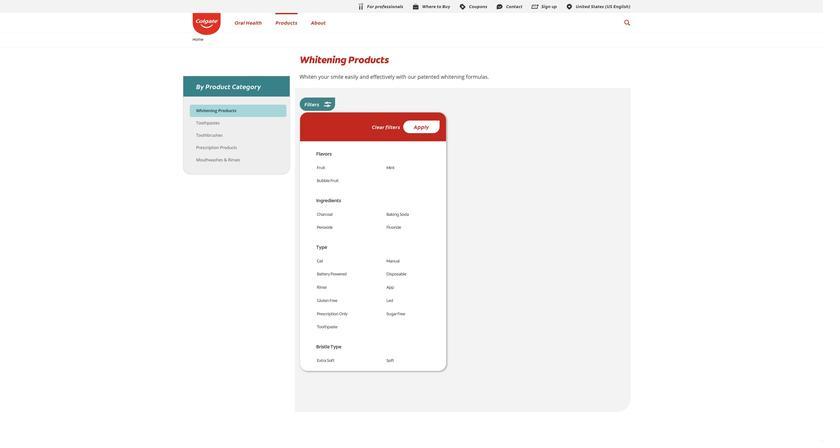 Task type: describe. For each thing, give the bounding box(es) containing it.
where to buy icon image
[[412, 3, 420, 11]]

soft link
[[387, 359, 394, 363]]

1 vertical spatial whitening
[[196, 108, 217, 114]]

mint
[[387, 166, 395, 170]]

rinse
[[317, 286, 327, 290]]

toothbrushes link
[[196, 132, 223, 138]]

0 vertical spatial type
[[316, 246, 327, 251]]

about
[[311, 19, 326, 26]]

&
[[224, 157, 227, 163]]

baking soda
[[387, 213, 409, 217]]

1 soft from the left
[[327, 359, 335, 363]]

1 vertical spatial type
[[331, 345, 341, 350]]

bubble fruit
[[317, 179, 339, 183]]

mouthwashes
[[196, 157, 223, 163]]

sugar
[[387, 312, 397, 317]]

mint link
[[387, 166, 395, 170]]

clear
[[372, 124, 385, 130]]

easily
[[345, 73, 358, 80]]

prescription only
[[317, 312, 348, 317]]

toothpastes
[[196, 120, 220, 126]]

filters button
[[300, 98, 335, 111]]

toothpaste link
[[317, 326, 338, 330]]

bubble
[[317, 179, 330, 183]]

powered
[[331, 273, 347, 277]]

extra soft
[[317, 359, 335, 363]]

app link
[[387, 286, 394, 290]]

battery powered
[[317, 273, 347, 277]]

by
[[196, 82, 204, 91]]

only
[[339, 312, 348, 317]]

clear filters button
[[369, 121, 404, 133]]

manual link
[[387, 259, 400, 264]]

filters
[[386, 124, 400, 130]]

products up toothpastes link
[[218, 108, 236, 114]]

rinse link
[[317, 286, 327, 290]]

gluten free
[[317, 299, 337, 303]]

mouthwashes & rinses link
[[196, 157, 240, 163]]

flavors
[[316, 152, 332, 157]]

1 vertical spatial fruit
[[330, 179, 339, 183]]

oral
[[235, 19, 245, 26]]

gluten free link
[[317, 299, 337, 303]]

with
[[396, 73, 407, 80]]

your
[[318, 73, 329, 80]]

sugar free
[[387, 312, 405, 317]]

and
[[360, 73, 369, 80]]

effectively
[[370, 73, 395, 80]]

oral health button
[[235, 19, 262, 26]]

colgate® logo image
[[193, 13, 221, 35]]

product
[[206, 82, 231, 91]]

whitening
[[441, 73, 465, 80]]

peroxide link
[[317, 226, 333, 230]]

battery
[[317, 273, 330, 277]]

prescription only link
[[317, 312, 348, 317]]

health
[[246, 19, 262, 26]]

mouthwashes & rinses
[[196, 157, 240, 163]]

gel link
[[317, 259, 323, 264]]

0 horizontal spatial whitening products
[[196, 108, 236, 114]]

app
[[387, 286, 394, 290]]

products up &
[[220, 145, 237, 151]]

formulas.
[[466, 73, 489, 80]]

rounded corner image
[[809, 440, 823, 443]]

0 vertical spatial whitening products
[[300, 54, 389, 66]]



Task type: vqa. For each thing, say whether or not it's contained in the screenshot.
BATTERY
yes



Task type: locate. For each thing, give the bounding box(es) containing it.
sugar free link
[[387, 312, 405, 317]]

whitening products link
[[196, 108, 236, 114]]

1 horizontal spatial prescription
[[317, 312, 339, 317]]

smile
[[331, 73, 344, 80]]

filters
[[305, 101, 319, 108]]

toothpaste
[[317, 326, 338, 330]]

fruit up bubble
[[317, 166, 325, 170]]

0 horizontal spatial free
[[330, 299, 337, 303]]

1 horizontal spatial whitening products
[[300, 54, 389, 66]]

0 vertical spatial free
[[330, 299, 337, 303]]

prescription products link
[[196, 145, 237, 151]]

whitening products
[[300, 54, 389, 66], [196, 108, 236, 114]]

peroxide
[[317, 226, 333, 230]]

apply button
[[411, 121, 432, 133]]

prescription for prescription only
[[317, 312, 339, 317]]

location icon image
[[566, 3, 574, 11]]

products up and
[[348, 54, 389, 66]]

prescription up "toothpaste"
[[317, 312, 339, 317]]

home link
[[188, 37, 208, 42]]

baking
[[387, 213, 399, 217]]

by product category
[[196, 82, 261, 91]]

led
[[387, 299, 393, 303]]

soda
[[400, 213, 409, 217]]

1 vertical spatial prescription
[[317, 312, 339, 317]]

0 vertical spatial fruit
[[317, 166, 325, 170]]

free for gluten free
[[330, 299, 337, 303]]

0 horizontal spatial fruit
[[317, 166, 325, 170]]

home
[[193, 37, 204, 42]]

bristle
[[316, 345, 330, 350]]

about button
[[311, 19, 326, 26]]

oral health
[[235, 19, 262, 26]]

products
[[276, 19, 298, 26], [348, 54, 389, 66], [218, 108, 236, 114], [220, 145, 237, 151]]

charcoal link
[[317, 213, 333, 217]]

0 horizontal spatial whitening
[[196, 108, 217, 114]]

whitening up your
[[300, 54, 347, 66]]

coupons icon image
[[459, 3, 467, 11]]

apply
[[414, 123, 429, 130]]

category
[[232, 82, 261, 91]]

sign up icon image
[[531, 3, 539, 11]]

fluoride
[[387, 226, 401, 230]]

manual
[[387, 259, 400, 264]]

toothbrushes
[[196, 132, 223, 138]]

soft
[[327, 359, 335, 363], [387, 359, 394, 363]]

1 horizontal spatial whitening
[[300, 54, 347, 66]]

type
[[316, 246, 327, 251], [331, 345, 341, 350]]

extra soft link
[[317, 359, 335, 363]]

0 vertical spatial whitening
[[300, 54, 347, 66]]

charcoal
[[317, 213, 333, 217]]

battery powered link
[[317, 273, 347, 277]]

extra
[[317, 359, 326, 363]]

1 horizontal spatial soft
[[387, 359, 394, 363]]

clear filters
[[372, 124, 400, 130]]

whiten your smile easily and effectively with our patented whitening formulas.
[[300, 73, 489, 80]]

bristle type
[[316, 345, 341, 350]]

whiten
[[300, 73, 317, 80]]

baking soda link
[[387, 213, 409, 217]]

fruit
[[317, 166, 325, 170], [330, 179, 339, 183]]

for professionals icon image
[[357, 3, 365, 11]]

fruit link
[[317, 166, 325, 170]]

1 horizontal spatial free
[[398, 312, 405, 317]]

1 horizontal spatial fruit
[[330, 179, 339, 183]]

whitening products up toothpastes
[[196, 108, 236, 114]]

whitening up toothpastes
[[196, 108, 217, 114]]

products button
[[276, 19, 298, 26]]

fluoride link
[[387, 226, 401, 230]]

0 vertical spatial prescription
[[196, 145, 219, 151]]

prescription for prescription products
[[196, 145, 219, 151]]

1 horizontal spatial type
[[331, 345, 341, 350]]

contact icon image
[[496, 3, 504, 11]]

fruit right bubble
[[330, 179, 339, 183]]

prescription products
[[196, 145, 237, 151]]

1 vertical spatial free
[[398, 312, 405, 317]]

type right bristle
[[331, 345, 341, 350]]

bubble fruit link
[[317, 179, 339, 183]]

disposable link
[[387, 273, 406, 277]]

type up gel
[[316, 246, 327, 251]]

free for sugar free
[[398, 312, 405, 317]]

our
[[408, 73, 416, 80]]

gluten
[[317, 299, 329, 303]]

0 horizontal spatial soft
[[327, 359, 335, 363]]

disposable
[[387, 273, 406, 277]]

patented
[[418, 73, 440, 80]]

rinses
[[228, 157, 240, 163]]

free right gluten
[[330, 299, 337, 303]]

whitening
[[300, 54, 347, 66], [196, 108, 217, 114]]

toothpastes link
[[196, 120, 220, 126]]

products left about
[[276, 19, 298, 26]]

free
[[330, 299, 337, 303], [398, 312, 405, 317]]

free right sugar
[[398, 312, 405, 317]]

2 soft from the left
[[387, 359, 394, 363]]

led link
[[387, 299, 393, 303]]

0 horizontal spatial type
[[316, 246, 327, 251]]

1 vertical spatial whitening products
[[196, 108, 236, 114]]

0 horizontal spatial prescription
[[196, 145, 219, 151]]

gel
[[317, 259, 323, 264]]

None search field
[[624, 16, 631, 29]]

ingredients
[[316, 199, 341, 204]]

whitening products up the smile
[[300, 54, 389, 66]]

prescription down toothbrushes link
[[196, 145, 219, 151]]



